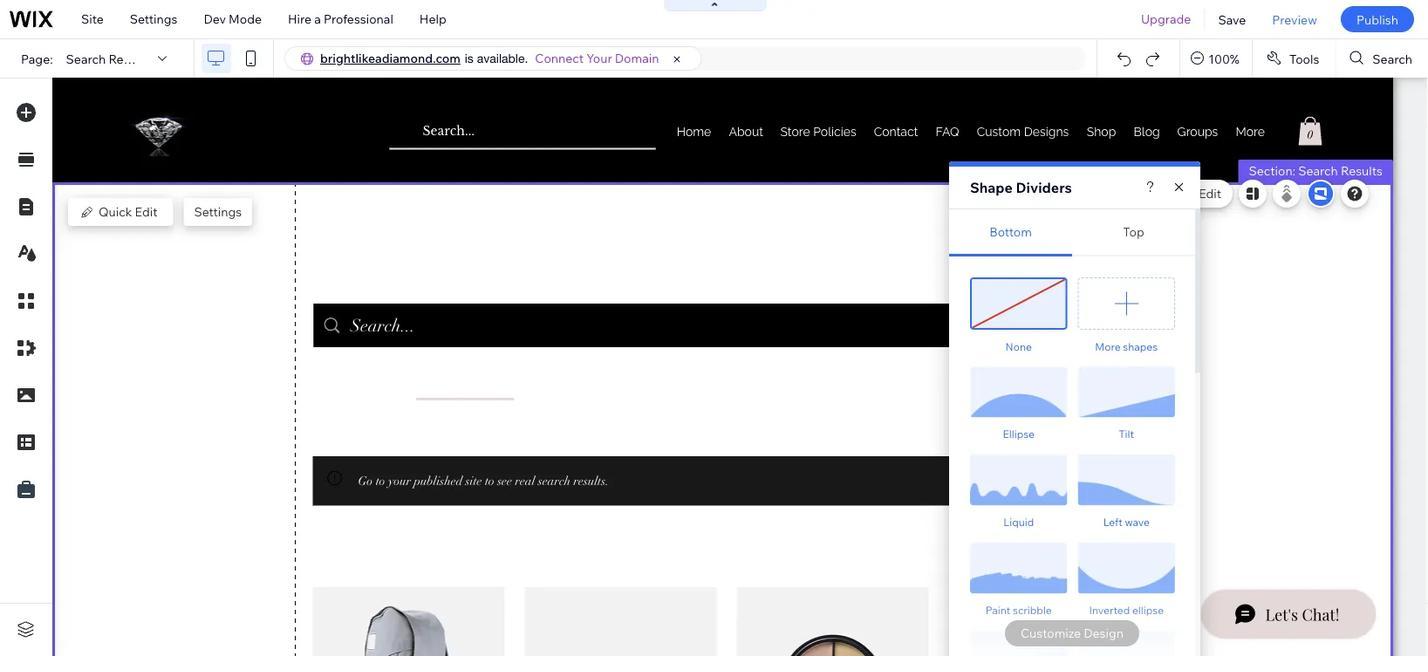 Task type: locate. For each thing, give the bounding box(es) containing it.
search down site
[[66, 51, 106, 66]]

1 horizontal spatial quick
[[1163, 186, 1197, 201]]

search right section:
[[1299, 163, 1339, 178]]

1 horizontal spatial results
[[1342, 163, 1383, 178]]

upgrade
[[1142, 11, 1192, 27]]

100%
[[1209, 51, 1240, 66]]

paint scribble
[[986, 604, 1052, 617]]

1 horizontal spatial quick edit
[[1163, 186, 1222, 201]]

0 horizontal spatial search
[[66, 51, 106, 66]]

search results
[[66, 51, 150, 66]]

search inside button
[[1373, 51, 1413, 66]]

0 horizontal spatial edit
[[135, 204, 158, 220]]

search down publish on the top
[[1373, 51, 1413, 66]]

inverted
[[1090, 604, 1130, 617]]

more shapes
[[1096, 340, 1158, 353]]

2 horizontal spatial search
[[1373, 51, 1413, 66]]

ellipse
[[1003, 428, 1035, 441]]

shape dividers
[[971, 179, 1073, 196]]

0 horizontal spatial quick edit
[[99, 204, 158, 220]]

wave
[[1125, 516, 1150, 529]]

section:
[[1249, 163, 1296, 178]]

save button
[[1206, 0, 1260, 38]]

0 horizontal spatial quick
[[99, 204, 132, 220]]

search
[[66, 51, 106, 66], [1373, 51, 1413, 66], [1299, 163, 1339, 178]]

1 horizontal spatial settings
[[194, 204, 242, 220]]

inverted ellipse
[[1090, 604, 1164, 617]]

site
[[81, 11, 104, 27]]

quick edit
[[1163, 186, 1222, 201], [99, 204, 158, 220]]

hire a professional
[[288, 11, 394, 27]]

connect
[[535, 51, 584, 66]]

left
[[1104, 516, 1123, 529]]

1 vertical spatial settings
[[194, 204, 242, 220]]

0 horizontal spatial results
[[109, 51, 150, 66]]

settings
[[130, 11, 178, 27], [194, 204, 242, 220]]

edit
[[1199, 186, 1222, 201], [135, 204, 158, 220]]

liquid
[[1004, 516, 1034, 529]]

search button
[[1337, 39, 1429, 78]]

professional
[[324, 11, 394, 27]]

tools
[[1290, 51, 1320, 66]]

1 vertical spatial quick
[[99, 204, 132, 220]]

1 vertical spatial results
[[1342, 163, 1383, 178]]

change
[[971, 186, 1016, 201]]

1 vertical spatial quick edit
[[99, 204, 158, 220]]

1 horizontal spatial edit
[[1199, 186, 1222, 201]]

available.
[[477, 51, 528, 65]]

100% button
[[1181, 39, 1252, 78]]

scribble
[[1013, 604, 1052, 617]]

search for search results
[[66, 51, 106, 66]]

shapes
[[1124, 340, 1158, 353]]

quick
[[1163, 186, 1197, 201], [99, 204, 132, 220]]

results
[[109, 51, 150, 66], [1342, 163, 1383, 178]]

0 horizontal spatial settings
[[130, 11, 178, 27]]

preview
[[1273, 12, 1318, 27]]

tilt
[[1119, 428, 1135, 441]]

0 vertical spatial quick edit
[[1163, 186, 1222, 201]]

change section background
[[971, 186, 1134, 201]]

dev
[[204, 11, 226, 27]]



Task type: vqa. For each thing, say whether or not it's contained in the screenshot.
THE BUTTON TYPE
no



Task type: describe. For each thing, give the bounding box(es) containing it.
publish
[[1357, 12, 1399, 27]]

is available. connect your domain
[[465, 51, 659, 66]]

dividers
[[1016, 179, 1073, 196]]

more
[[1096, 340, 1121, 353]]

top
[[1124, 224, 1145, 239]]

shape
[[971, 179, 1013, 196]]

0 vertical spatial quick
[[1163, 186, 1197, 201]]

publish button
[[1341, 6, 1415, 32]]

0 vertical spatial edit
[[1199, 186, 1222, 201]]

1 horizontal spatial search
[[1299, 163, 1339, 178]]

section: search results
[[1249, 163, 1383, 178]]

a
[[314, 11, 321, 27]]

none
[[1006, 340, 1032, 353]]

help
[[420, 11, 447, 27]]

is
[[465, 51, 474, 65]]

search for search
[[1373, 51, 1413, 66]]

your
[[587, 51, 612, 66]]

0 vertical spatial settings
[[130, 11, 178, 27]]

background
[[1065, 186, 1134, 201]]

preview button
[[1260, 0, 1331, 38]]

tools button
[[1253, 39, 1336, 78]]

brightlikeadiamond.com
[[320, 51, 461, 66]]

dev mode
[[204, 11, 262, 27]]

save
[[1219, 12, 1247, 27]]

section
[[1019, 186, 1063, 201]]

paint
[[986, 604, 1011, 617]]

0 vertical spatial results
[[109, 51, 150, 66]]

domain
[[615, 51, 659, 66]]

mode
[[229, 11, 262, 27]]

bottom
[[990, 224, 1032, 239]]

ellipse
[[1133, 604, 1164, 617]]

hire
[[288, 11, 312, 27]]

left wave
[[1104, 516, 1150, 529]]

1 vertical spatial edit
[[135, 204, 158, 220]]



